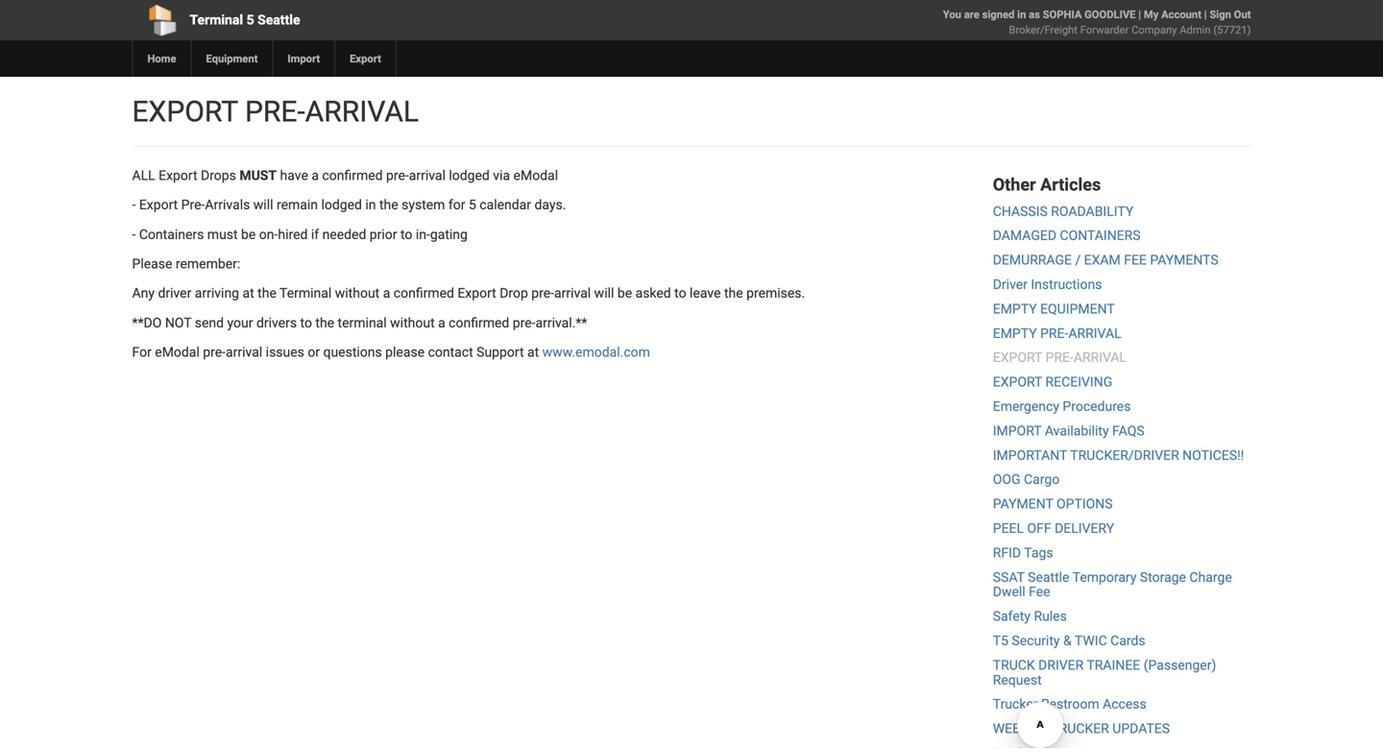 Task type: vqa. For each thing, say whether or not it's contained in the screenshot.
version
no



Task type: locate. For each thing, give the bounding box(es) containing it.
1 vertical spatial pre-
[[1041, 326, 1069, 341]]

in
[[1018, 8, 1027, 21], [366, 197, 376, 213]]

any driver arriving at the terminal without a confirmed export drop pre-arrival will be asked to leave the premises.
[[132, 286, 806, 301]]

arrival down your
[[226, 345, 263, 360]]

1 horizontal spatial a
[[383, 286, 390, 301]]

other articles chassis roadability damaged containers demurrage / exam fee payments driver instructions empty equipment empty pre-arrival export pre-arrival export receiving emergency procedures import availability faqs important trucker/driver notices!! oog cargo payment options peel off delivery rfid tags ssat seattle temporary storage charge dwell fee safety rules t5 security & twic cards truck driver trainee (passenger) request trucker restroom access website trucker updates
[[993, 175, 1245, 737]]

1 vertical spatial -
[[132, 227, 136, 242]]

2 vertical spatial confirmed
[[449, 315, 510, 331]]

options
[[1057, 496, 1113, 512]]

1 vertical spatial to
[[675, 286, 687, 301]]

1 horizontal spatial lodged
[[449, 168, 490, 184]]

export down terminal 5 seattle link
[[350, 52, 381, 65]]

driver
[[993, 277, 1028, 293]]

1 - from the top
[[132, 197, 136, 213]]

1 vertical spatial 5
[[469, 197, 476, 213]]

1 horizontal spatial terminal
[[280, 286, 332, 301]]

request
[[993, 672, 1042, 688]]

terminal up equipment link in the top of the page
[[190, 12, 243, 28]]

arrival
[[409, 168, 446, 184], [555, 286, 591, 301], [226, 345, 263, 360]]

2 - from the top
[[132, 227, 136, 242]]

1 horizontal spatial in
[[1018, 8, 1027, 21]]

-
[[132, 197, 136, 213], [132, 227, 136, 242]]

1 | from the left
[[1139, 8, 1142, 21]]

| left the sign
[[1205, 8, 1208, 21]]

5 up equipment on the left of page
[[247, 12, 254, 28]]

confirmed down the any driver arriving at the terminal without a confirmed export drop pre-arrival will be asked to leave the premises.
[[449, 315, 510, 331]]

please
[[132, 256, 172, 272]]

arriving
[[195, 286, 239, 301]]

confirmed
[[322, 168, 383, 184], [394, 286, 454, 301], [449, 315, 510, 331]]

0 vertical spatial a
[[312, 168, 319, 184]]

at right support
[[528, 345, 539, 360]]

a up contact
[[438, 315, 446, 331]]

empty pre-arrival link
[[993, 326, 1122, 341]]

pre- down drop
[[513, 315, 536, 331]]

drops
[[201, 168, 236, 184]]

account
[[1162, 8, 1202, 21]]

via
[[493, 168, 510, 184]]

the right leave
[[725, 286, 743, 301]]

0 vertical spatial seattle
[[258, 12, 300, 28]]

to
[[401, 227, 413, 242], [675, 286, 687, 301], [300, 315, 312, 331]]

- containers must be on-hired if needed prior to in-gating
[[132, 227, 468, 242]]

availability
[[1045, 423, 1110, 439]]

without up please
[[390, 315, 435, 331]]

0 horizontal spatial terminal
[[190, 12, 243, 28]]

terminal up 'drivers'
[[280, 286, 332, 301]]

premises.
[[747, 286, 806, 301]]

0 vertical spatial in
[[1018, 8, 1027, 21]]

seattle down tags
[[1028, 570, 1070, 586]]

be left on-
[[241, 227, 256, 242]]

(passenger)
[[1144, 658, 1217, 674]]

be left asked
[[618, 286, 632, 301]]

damaged containers link
[[993, 228, 1141, 244]]

the up 'drivers'
[[258, 286, 277, 301]]

1 vertical spatial will
[[595, 286, 614, 301]]

1 vertical spatial at
[[528, 345, 539, 360]]

confirmed down "in-" on the left of page
[[394, 286, 454, 301]]

confirmed up - export pre-arrivals will remain lodged in the system for 5 calendar days.
[[322, 168, 383, 184]]

admin
[[1180, 24, 1211, 36]]

www.emodal.com
[[543, 345, 651, 360]]

emodal down 'not'
[[155, 345, 200, 360]]

empty down empty equipment link
[[993, 326, 1038, 341]]

sign out link
[[1210, 8, 1252, 21]]

0 vertical spatial -
[[132, 197, 136, 213]]

1 horizontal spatial emodal
[[514, 168, 558, 184]]

will left asked
[[595, 286, 614, 301]]

company
[[1132, 24, 1178, 36]]

www.emodal.com link
[[543, 345, 651, 360]]

seattle
[[258, 12, 300, 28], [1028, 570, 1070, 586]]

contact
[[428, 345, 473, 360]]

emergency procedures link
[[993, 399, 1132, 415]]

faqs
[[1113, 423, 1145, 439]]

2 horizontal spatial a
[[438, 315, 446, 331]]

1 vertical spatial arrival
[[555, 286, 591, 301]]

1 horizontal spatial seattle
[[1028, 570, 1070, 586]]

cargo
[[1024, 472, 1060, 488]]

to right 'drivers'
[[300, 315, 312, 331]]

2 empty from the top
[[993, 326, 1038, 341]]

arrival
[[305, 95, 419, 129], [1069, 326, 1122, 341], [1074, 350, 1127, 366]]

empty down driver at the top of page
[[993, 301, 1038, 317]]

5
[[247, 12, 254, 28], [469, 197, 476, 213]]

you are signed in as sophia goodlive | my account | sign out broker/freight forwarder company admin (57721)
[[943, 8, 1252, 36]]

instructions
[[1032, 277, 1103, 293]]

0 horizontal spatial to
[[300, 315, 312, 331]]

0 vertical spatial emodal
[[514, 168, 558, 184]]

1 horizontal spatial without
[[390, 315, 435, 331]]

equipment link
[[191, 40, 272, 77]]

1 vertical spatial empty
[[993, 326, 1038, 341]]

2 horizontal spatial to
[[675, 286, 687, 301]]

the up prior at the left top of page
[[380, 197, 398, 213]]

1 vertical spatial lodged
[[321, 197, 362, 213]]

your
[[227, 315, 253, 331]]

containers
[[1060, 228, 1141, 244]]

1 horizontal spatial 5
[[469, 197, 476, 213]]

arrival up receiving
[[1074, 350, 1127, 366]]

to left leave
[[675, 286, 687, 301]]

dwell
[[993, 584, 1026, 600]]

arrival up arrival.** on the left top of the page
[[555, 286, 591, 301]]

0 horizontal spatial 5
[[247, 12, 254, 28]]

will down must
[[253, 197, 273, 213]]

export up 'emergency'
[[993, 374, 1043, 390]]

1 horizontal spatial be
[[618, 286, 632, 301]]

trucker/driver
[[1071, 448, 1180, 463]]

not
[[165, 315, 192, 331]]

0 horizontal spatial will
[[253, 197, 273, 213]]

0 vertical spatial at
[[243, 286, 254, 301]]

asked
[[636, 286, 671, 301]]

export up export receiving link
[[993, 350, 1043, 366]]

- down all
[[132, 197, 136, 213]]

1 vertical spatial a
[[383, 286, 390, 301]]

2 | from the left
[[1205, 8, 1208, 21]]

without up '**do not send your drivers to the terminal without a confirmed pre-arrival.**'
[[335, 286, 380, 301]]

0 horizontal spatial |
[[1139, 8, 1142, 21]]

lodged up needed
[[321, 197, 362, 213]]

1 horizontal spatial to
[[401, 227, 413, 242]]

arrival up system
[[409, 168, 446, 184]]

arrival down equipment
[[1069, 326, 1122, 341]]

**do not send your drivers to the terminal without a confirmed pre-arrival.**
[[132, 315, 588, 331]]

| left my
[[1139, 8, 1142, 21]]

export link
[[335, 40, 396, 77]]

equipment
[[1041, 301, 1115, 317]]

system
[[402, 197, 445, 213]]

driver
[[158, 286, 192, 301]]

ssat seattle temporary storage charge dwell fee link
[[993, 570, 1233, 600]]

charge
[[1190, 570, 1233, 586]]

have
[[280, 168, 308, 184]]

0 vertical spatial without
[[335, 286, 380, 301]]

1 vertical spatial arrival
[[1069, 326, 1122, 341]]

export up containers
[[139, 197, 178, 213]]

pre- up system
[[386, 168, 409, 184]]

0 horizontal spatial seattle
[[258, 12, 300, 28]]

chassis roadability link
[[993, 204, 1134, 219]]

- up please
[[132, 227, 136, 242]]

without
[[335, 286, 380, 301], [390, 315, 435, 331]]

0 vertical spatial terminal
[[190, 12, 243, 28]]

pre- down import link
[[245, 95, 305, 129]]

at up your
[[243, 286, 254, 301]]

to left "in-" on the left of page
[[401, 227, 413, 242]]

lodged
[[449, 168, 490, 184], [321, 197, 362, 213]]

arrival down export link
[[305, 95, 419, 129]]

0 horizontal spatial at
[[243, 286, 254, 301]]

1 horizontal spatial |
[[1205, 8, 1208, 21]]

0 vertical spatial lodged
[[449, 168, 490, 184]]

0 vertical spatial pre-
[[245, 95, 305, 129]]

0 horizontal spatial emodal
[[155, 345, 200, 360]]

damaged
[[993, 228, 1057, 244]]

1 vertical spatial be
[[618, 286, 632, 301]]

website
[[993, 721, 1049, 737]]

other
[[993, 175, 1037, 195]]

0 vertical spatial empty
[[993, 301, 1038, 317]]

in left as
[[1018, 8, 1027, 21]]

0 horizontal spatial be
[[241, 227, 256, 242]]

a right have
[[312, 168, 319, 184]]

1 vertical spatial export
[[993, 350, 1043, 366]]

demurrage / exam fee payments link
[[993, 252, 1219, 268]]

pre- right drop
[[532, 286, 555, 301]]

pre-
[[386, 168, 409, 184], [532, 286, 555, 301], [513, 315, 536, 331], [203, 345, 226, 360]]

emodal up days.
[[514, 168, 558, 184]]

1 vertical spatial terminal
[[280, 286, 332, 301]]

arrivals
[[205, 197, 250, 213]]

exam
[[1085, 252, 1121, 268]]

terminal
[[190, 12, 243, 28], [280, 286, 332, 301]]

lodged up for
[[449, 168, 490, 184]]

security
[[1012, 633, 1060, 649]]

t5
[[993, 633, 1009, 649]]

- export pre-arrivals will remain lodged in the system for 5 calendar days.
[[132, 197, 566, 213]]

export down home
[[132, 95, 238, 129]]

my account link
[[1144, 8, 1202, 21]]

in up prior at the left top of page
[[366, 197, 376, 213]]

1 vertical spatial in
[[366, 197, 376, 213]]

the up 'or'
[[316, 315, 335, 331]]

export receiving link
[[993, 374, 1113, 390]]

the
[[380, 197, 398, 213], [258, 286, 277, 301], [725, 286, 743, 301], [316, 315, 335, 331]]

pre- down empty pre-arrival link at the right
[[1046, 350, 1074, 366]]

a up "terminal"
[[383, 286, 390, 301]]

drivers
[[257, 315, 297, 331]]

gating
[[430, 227, 468, 242]]

pre- down empty equipment link
[[1041, 326, 1069, 341]]

truck driver trainee (passenger) request link
[[993, 658, 1217, 688]]

seattle up import link
[[258, 12, 300, 28]]

roadability
[[1052, 204, 1134, 219]]

(57721)
[[1214, 24, 1252, 36]]

0 horizontal spatial arrival
[[226, 345, 263, 360]]

fee
[[1029, 584, 1051, 600]]

1 horizontal spatial arrival
[[409, 168, 446, 184]]

5 right for
[[469, 197, 476, 213]]

1 vertical spatial seattle
[[1028, 570, 1070, 586]]

tags
[[1025, 545, 1054, 561]]

0 horizontal spatial lodged
[[321, 197, 362, 213]]

2 vertical spatial arrival
[[1074, 350, 1127, 366]]

2 horizontal spatial arrival
[[555, 286, 591, 301]]



Task type: describe. For each thing, give the bounding box(es) containing it.
containers
[[139, 227, 204, 242]]

prior
[[370, 227, 397, 242]]

arrival.**
[[536, 315, 588, 331]]

import
[[288, 52, 320, 65]]

seattle inside terminal 5 seattle link
[[258, 12, 300, 28]]

0 vertical spatial be
[[241, 227, 256, 242]]

- for - containers must be on-hired if needed prior to in-gating
[[132, 227, 136, 242]]

trainee
[[1087, 658, 1141, 674]]

articles
[[1041, 175, 1102, 195]]

in inside the you are signed in as sophia goodlive | my account | sign out broker/freight forwarder company admin (57721)
[[1018, 8, 1027, 21]]

important
[[993, 448, 1068, 463]]

export up pre-
[[159, 168, 198, 184]]

for
[[449, 197, 466, 213]]

1 vertical spatial emodal
[[155, 345, 200, 360]]

rules
[[1034, 609, 1067, 625]]

2 vertical spatial a
[[438, 315, 446, 331]]

for emodal pre-arrival issues or questions please contact support at www.emodal.com
[[132, 345, 651, 360]]

storage
[[1141, 570, 1187, 586]]

on-
[[259, 227, 278, 242]]

issues
[[266, 345, 305, 360]]

remain
[[277, 197, 318, 213]]

chassis
[[993, 204, 1048, 219]]

signed
[[983, 8, 1015, 21]]

trucker
[[1052, 721, 1110, 737]]

driver instructions link
[[993, 277, 1103, 293]]

fee
[[1125, 252, 1147, 268]]

safety rules link
[[993, 609, 1067, 625]]

please
[[386, 345, 425, 360]]

procedures
[[1063, 399, 1132, 415]]

2 vertical spatial pre-
[[1046, 350, 1074, 366]]

broker/freight
[[1010, 24, 1078, 36]]

terminal 5 seattle link
[[132, 0, 582, 40]]

rfid
[[993, 545, 1022, 561]]

0 horizontal spatial a
[[312, 168, 319, 184]]

send
[[195, 315, 224, 331]]

all export drops must have a confirmed pre-arrival lodged via emodal
[[132, 168, 558, 184]]

seattle inside the other articles chassis roadability damaged containers demurrage / exam fee payments driver instructions empty equipment empty pre-arrival export pre-arrival export receiving emergency procedures import availability faqs important trucker/driver notices!! oog cargo payment options peel off delivery rfid tags ssat seattle temporary storage charge dwell fee safety rules t5 security & twic cards truck driver trainee (passenger) request trucker restroom access website trucker updates
[[1028, 570, 1070, 586]]

peel off delivery link
[[993, 521, 1115, 537]]

must
[[240, 168, 277, 184]]

payment
[[993, 496, 1054, 512]]

oog cargo link
[[993, 472, 1060, 488]]

0 vertical spatial confirmed
[[322, 168, 383, 184]]

home link
[[132, 40, 191, 77]]

twic
[[1075, 633, 1108, 649]]

delivery
[[1055, 521, 1115, 537]]

0 vertical spatial will
[[253, 197, 273, 213]]

sign
[[1210, 8, 1232, 21]]

trucker
[[993, 697, 1038, 713]]

payment options link
[[993, 496, 1113, 512]]

1 horizontal spatial at
[[528, 345, 539, 360]]

1 vertical spatial without
[[390, 315, 435, 331]]

0 horizontal spatial in
[[366, 197, 376, 213]]

my
[[1144, 8, 1159, 21]]

needed
[[322, 227, 366, 242]]

forwarder
[[1081, 24, 1129, 36]]

in-
[[416, 227, 430, 242]]

questions
[[323, 345, 382, 360]]

you
[[943, 8, 962, 21]]

restroom
[[1042, 697, 1100, 713]]

2 vertical spatial arrival
[[226, 345, 263, 360]]

safety
[[993, 609, 1031, 625]]

sophia
[[1043, 8, 1082, 21]]

&
[[1064, 633, 1072, 649]]

2 vertical spatial export
[[993, 374, 1043, 390]]

oog
[[993, 472, 1021, 488]]

0 vertical spatial arrival
[[305, 95, 419, 129]]

notices!!
[[1183, 448, 1245, 463]]

calendar
[[480, 197, 531, 213]]

home
[[148, 52, 176, 65]]

1 empty from the top
[[993, 301, 1038, 317]]

ssat
[[993, 570, 1025, 586]]

hired
[[278, 227, 308, 242]]

2 vertical spatial to
[[300, 315, 312, 331]]

0 vertical spatial 5
[[247, 12, 254, 28]]

receiving
[[1046, 374, 1113, 390]]

rfid tags link
[[993, 545, 1054, 561]]

0 vertical spatial to
[[401, 227, 413, 242]]

leave
[[690, 286, 721, 301]]

days.
[[535, 197, 566, 213]]

/
[[1076, 252, 1081, 268]]

0 vertical spatial arrival
[[409, 168, 446, 184]]

if
[[311, 227, 319, 242]]

t5 security & twic cards link
[[993, 633, 1146, 649]]

payments
[[1151, 252, 1219, 268]]

pre-
[[181, 197, 205, 213]]

terminal
[[338, 315, 387, 331]]

please remember:
[[132, 256, 240, 272]]

remember:
[[176, 256, 240, 272]]

- for - export pre-arrivals will remain lodged in the system for 5 calendar days.
[[132, 197, 136, 213]]

or
[[308, 345, 320, 360]]

access
[[1103, 697, 1147, 713]]

terminal inside terminal 5 seattle link
[[190, 12, 243, 28]]

emergency
[[993, 399, 1060, 415]]

0 horizontal spatial without
[[335, 286, 380, 301]]

1 horizontal spatial will
[[595, 286, 614, 301]]

demurrage
[[993, 252, 1072, 268]]

1 vertical spatial confirmed
[[394, 286, 454, 301]]

for
[[132, 345, 152, 360]]

terminal 5 seattle
[[190, 12, 300, 28]]

**do
[[132, 315, 162, 331]]

0 vertical spatial export
[[132, 95, 238, 129]]

updates
[[1113, 721, 1171, 737]]

export left drop
[[458, 286, 497, 301]]

pre- down the send
[[203, 345, 226, 360]]



